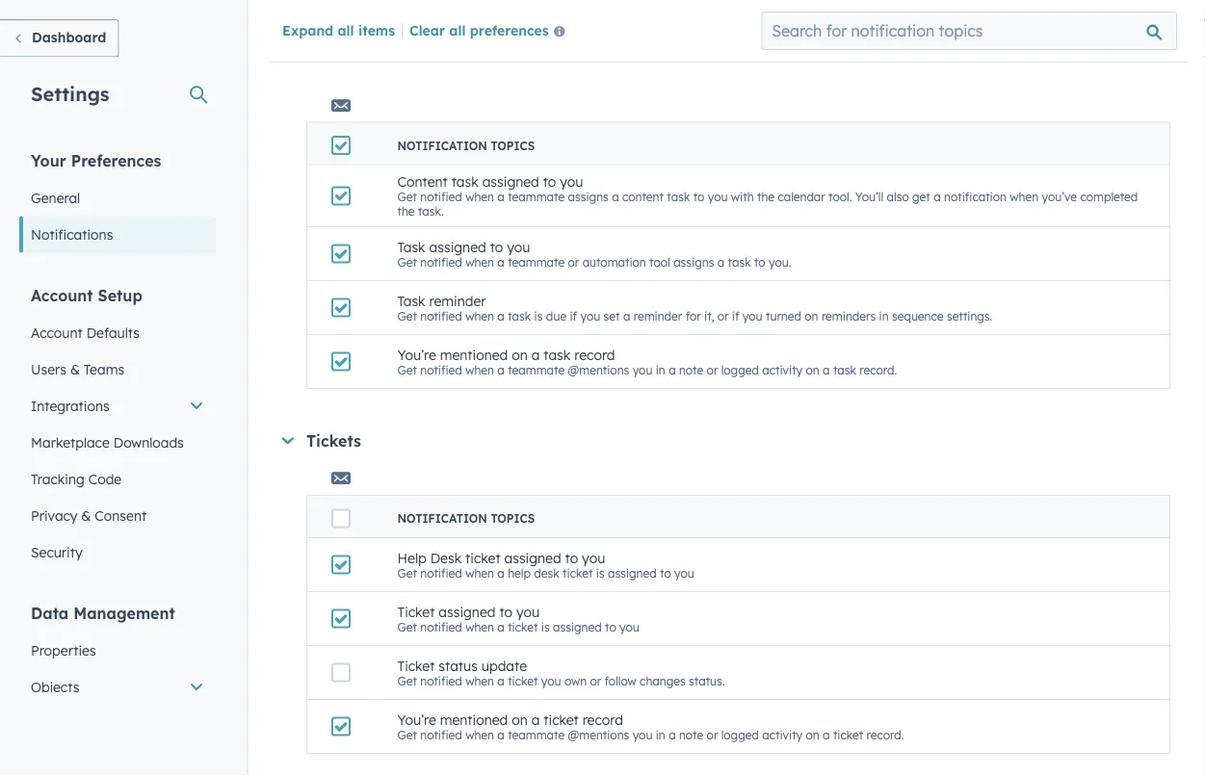 Task type: vqa. For each thing, say whether or not it's contained in the screenshot.


Task type: describe. For each thing, give the bounding box(es) containing it.
you inside you're mentioned on a ticket record get notified when a teammate @mentions you in a note or logged activity on a ticket record.
[[633, 729, 653, 743]]

calendar
[[778, 190, 825, 205]]

you're mentioned on a task record get notified when a teammate @mentions you in a note or logged activity on a task record.
[[397, 347, 897, 378]]

content inside task daily digest get notified every weekday morning with a summary of your tasks for the day. this summary doesn't include content tasks.
[[993, 33, 1034, 47]]

a inside task daily digest get notified every weekday morning with a summary of your tasks for the day. this summary doesn't include content tasks.
[[625, 33, 632, 47]]

record for you're mentioned on a task record
[[574, 347, 615, 363]]

data
[[31, 604, 69, 623]]

notified inside you're mentioned on a ticket record get notified when a teammate @mentions you in a note or logged activity on a ticket record.
[[420, 729, 462, 743]]

task inside the task reminder get notified when a task is due if you set a reminder for it, or if you turned on reminders in sequence settings.
[[508, 309, 531, 324]]

assigned up ticket status update get notified when a ticket you own or follow changes status.
[[553, 621, 602, 635]]

help
[[508, 567, 531, 581]]

properties
[[31, 642, 96, 659]]

expand all items button
[[282, 21, 395, 38]]

tracking code
[[31, 471, 122, 487]]

your
[[31, 151, 66, 170]]

record for you're mentioned on a ticket record
[[583, 712, 623, 729]]

sequence
[[892, 309, 944, 324]]

task daily digest get notified every weekday morning with a summary of your tasks for the day. this summary doesn't include content tasks.
[[397, 16, 1069, 47]]

setup
[[98, 286, 142, 305]]

account for account defaults
[[31, 324, 83, 341]]

get
[[912, 190, 930, 205]]

objects
[[31, 679, 79, 696]]

account for account setup
[[31, 286, 93, 305]]

content task assigned to you get notified when a teammate assigns a content task to you with the calendar tool. you'll also get a notification when you've completed the task.
[[397, 173, 1138, 219]]

for for task reminder
[[686, 309, 701, 324]]

desk
[[534, 567, 559, 581]]

reminders
[[822, 309, 876, 324]]

you'll
[[855, 190, 884, 205]]

logged for you're mentioned on a ticket record
[[721, 729, 759, 743]]

when inside task assigned to you get notified when a teammate or automation tool assigns a task to you.
[[465, 256, 494, 270]]

teammate inside task assigned to you get notified when a teammate or automation tool assigns a task to you.
[[508, 256, 565, 270]]

desk
[[430, 550, 462, 567]]

downloads
[[113, 434, 184, 451]]

help desk ticket assigned to you get notified when a help desk ticket is assigned to you
[[397, 550, 694, 581]]

teams
[[84, 361, 124, 378]]

marketplace
[[31, 434, 110, 451]]

set
[[604, 309, 620, 324]]

all for expand
[[338, 21, 354, 38]]

logged for you're mentioned on a task record
[[721, 363, 759, 378]]

is inside help desk ticket assigned to you get notified when a help desk ticket is assigned to you
[[596, 567, 605, 581]]

when inside the task reminder get notified when a task is due if you set a reminder for it, or if you turned on reminders in sequence settings.
[[465, 309, 494, 324]]

0 horizontal spatial the
[[397, 205, 415, 219]]

privacy & consent
[[31, 507, 147, 524]]

notified inside you're mentioned on a task record get notified when a teammate @mentions you in a note or logged activity on a task record.
[[420, 363, 462, 378]]

daily
[[429, 16, 460, 33]]

notification for desk
[[397, 512, 487, 526]]

0 horizontal spatial reminder
[[429, 293, 486, 309]]

get inside content task assigned to you get notified when a teammate assigns a content task to you with the calendar tool. you'll also get a notification when you've completed the task.
[[397, 190, 417, 205]]

data management element
[[19, 603, 216, 775]]

notified inside the task reminder get notified when a task is due if you set a reminder for it, or if you turned on reminders in sequence settings.
[[420, 309, 462, 324]]

task reminder get notified when a task is due if you set a reminder for it, or if you turned on reminders in sequence settings.
[[397, 293, 992, 324]]

notification topics for task
[[397, 139, 535, 153]]

topics for assigned
[[491, 139, 535, 153]]

users & teams link
[[19, 351, 216, 388]]

objects button
[[19, 669, 216, 706]]

tasks.
[[1037, 33, 1069, 47]]

follow
[[605, 675, 636, 689]]

task inside task assigned to you get notified when a teammate or automation tool assigns a task to you.
[[728, 256, 751, 270]]

your
[[704, 33, 728, 47]]

security
[[31, 544, 82, 561]]

every
[[465, 33, 495, 47]]

own
[[564, 675, 587, 689]]

tracking code link
[[19, 461, 216, 498]]

code
[[88, 471, 122, 487]]

or for you're mentioned on a ticket record
[[707, 729, 718, 743]]

you inside you're mentioned on a task record get notified when a teammate @mentions you in a note or logged activity on a task record.
[[633, 363, 653, 378]]

of
[[689, 33, 700, 47]]

turned
[[766, 309, 801, 324]]

properties link
[[19, 632, 216, 669]]

1 horizontal spatial reminder
[[634, 309, 682, 324]]

1 horizontal spatial the
[[757, 190, 775, 205]]

also
[[887, 190, 909, 205]]

you inside task assigned to you get notified when a teammate or automation tool assigns a task to you.
[[507, 239, 530, 256]]

notification for task
[[397, 139, 487, 153]]

tracking
[[31, 471, 85, 487]]

automation
[[582, 256, 646, 270]]

record. for you're mentioned on a task record
[[860, 363, 897, 378]]

content inside content task assigned to you get notified when a teammate assigns a content task to you with the calendar tool. you'll also get a notification when you've completed the task.
[[622, 190, 664, 205]]

assigned inside content task assigned to you get notified when a teammate assigns a content task to you with the calendar tool. you'll also get a notification when you've completed the task.
[[482, 173, 539, 190]]

changes
[[640, 675, 686, 689]]

note for you're mentioned on a ticket record
[[679, 729, 703, 743]]

mentioned for reminder
[[440, 347, 508, 363]]

ticket inside ticket status update get notified when a ticket you own or follow changes status.
[[508, 675, 538, 689]]

preferences
[[71, 151, 161, 170]]

task for task assigned to you
[[397, 239, 425, 256]]

you're for you're mentioned on a ticket record
[[397, 712, 436, 729]]

activity for you're mentioned on a task record
[[762, 363, 803, 378]]

settings.
[[947, 309, 992, 324]]

account defaults
[[31, 324, 140, 341]]

on inside the task reminder get notified when a task is due if you set a reminder for it, or if you turned on reminders in sequence settings.
[[805, 309, 818, 324]]

you inside ticket status update get notified when a ticket you own or follow changes status.
[[541, 675, 561, 689]]

when inside you're mentioned on a ticket record get notified when a teammate @mentions you in a note or logged activity on a ticket record.
[[465, 729, 494, 743]]

your preferences
[[31, 151, 161, 170]]

consent
[[95, 507, 147, 524]]

notifications
[[31, 226, 113, 243]]

update
[[481, 658, 527, 675]]

your preferences element
[[19, 150, 216, 253]]

when inside help desk ticket assigned to you get notified when a help desk ticket is assigned to you
[[465, 567, 494, 581]]

topics for ticket
[[491, 512, 535, 526]]

get inside the ticket assigned to you get notified when a ticket is assigned to you
[[397, 621, 417, 635]]

clear all preferences button
[[409, 20, 573, 43]]

status.
[[689, 675, 725, 689]]

or inside ticket status update get notified when a ticket you own or follow changes status.
[[590, 675, 601, 689]]

day.
[[802, 33, 825, 47]]

when inside the ticket assigned to you get notified when a ticket is assigned to you
[[465, 621, 494, 635]]

assigned up the ticket assigned to you get notified when a ticket is assigned to you
[[504, 550, 561, 567]]

when inside ticket status update get notified when a ticket you own or follow changes status.
[[465, 675, 494, 689]]

@mentions for you're mentioned on a ticket record
[[568, 729, 629, 743]]

task.
[[418, 205, 444, 219]]

tool.
[[829, 190, 852, 205]]

due
[[546, 309, 567, 324]]

ticket for ticket status update
[[397, 658, 435, 675]]

tickets button
[[281, 432, 1170, 451]]

task down reminders
[[833, 363, 856, 378]]

activity for you're mentioned on a ticket record
[[762, 729, 803, 743]]

a inside the ticket assigned to you get notified when a ticket is assigned to you
[[497, 621, 505, 635]]

mentioned for status
[[440, 712, 508, 729]]

completed
[[1080, 190, 1138, 205]]

settings
[[31, 81, 109, 105]]

with inside task daily digest get notified every weekday morning with a summary of your tasks for the day. this summary doesn't include content tasks.
[[598, 33, 621, 47]]

you've
[[1042, 190, 1077, 205]]

weekday
[[498, 33, 547, 47]]

in inside the task reminder get notified when a task is due if you set a reminder for it, or if you turned on reminders in sequence settings.
[[879, 309, 889, 324]]

general
[[31, 189, 80, 206]]

it,
[[704, 309, 714, 324]]



Task type: locate. For each thing, give the bounding box(es) containing it.
content left tasks.
[[993, 33, 1034, 47]]

ticket status update get notified when a ticket you own or follow changes status.
[[397, 658, 725, 689]]

4 get from the top
[[397, 309, 417, 324]]

clear all preferences
[[409, 21, 549, 38]]

notified inside ticket status update get notified when a ticket you own or follow changes status.
[[420, 675, 462, 689]]

assigns
[[568, 190, 609, 205], [673, 256, 714, 270]]

mentioned inside you're mentioned on a ticket record get notified when a teammate @mentions you in a note or logged activity on a ticket record.
[[440, 712, 508, 729]]

data management
[[31, 604, 175, 623]]

@mentions down follow
[[568, 729, 629, 743]]

is right desk in the bottom of the page
[[596, 567, 605, 581]]

0 vertical spatial is
[[534, 309, 543, 324]]

& for users
[[70, 361, 80, 378]]

dashboard link
[[0, 19, 119, 57]]

1 vertical spatial notification topics
[[397, 512, 535, 526]]

record inside you're mentioned on a task record get notified when a teammate @mentions you in a note or logged activity on a task record.
[[574, 347, 615, 363]]

for
[[763, 33, 779, 47], [686, 309, 701, 324]]

reminder right "set"
[[634, 309, 682, 324]]

1 notification from the top
[[397, 139, 487, 153]]

6 notified from the top
[[420, 567, 462, 581]]

if right 'due'
[[570, 309, 577, 324]]

1 task from the top
[[397, 16, 425, 33]]

task for task daily digest
[[397, 16, 425, 33]]

tickets
[[306, 432, 361, 451]]

2 notified from the top
[[420, 190, 462, 205]]

all inside button
[[449, 21, 466, 38]]

you're for you're mentioned on a task record
[[397, 347, 436, 363]]

task assigned to you get notified when a teammate or automation tool assigns a task to you.
[[397, 239, 791, 270]]

notified
[[420, 33, 462, 47], [420, 190, 462, 205], [420, 256, 462, 270], [420, 309, 462, 324], [420, 363, 462, 378], [420, 567, 462, 581], [420, 621, 462, 635], [420, 675, 462, 689], [420, 729, 462, 743]]

1 horizontal spatial content
[[993, 33, 1034, 47]]

for inside the task reminder get notified when a task is due if you set a reminder for it, or if you turned on reminders in sequence settings.
[[686, 309, 701, 324]]

1 account from the top
[[31, 286, 93, 305]]

teammate inside content task assigned to you get notified when a teammate assigns a content task to you with the calendar tool. you'll also get a notification when you've completed the task.
[[508, 190, 565, 205]]

1 you're from the top
[[397, 347, 436, 363]]

record. inside you're mentioned on a task record get notified when a teammate @mentions you in a note or logged activity on a task record.
[[860, 363, 897, 378]]

assigned right 'content'
[[482, 173, 539, 190]]

0 vertical spatial content
[[993, 33, 1034, 47]]

0 vertical spatial note
[[679, 363, 703, 378]]

0 vertical spatial for
[[763, 33, 779, 47]]

record
[[574, 347, 615, 363], [583, 712, 623, 729]]

0 vertical spatial in
[[879, 309, 889, 324]]

integrations
[[31, 397, 110, 414]]

0 horizontal spatial with
[[598, 33, 621, 47]]

1 vertical spatial for
[[686, 309, 701, 324]]

@mentions inside you're mentioned on a ticket record get notified when a teammate @mentions you in a note or logged activity on a ticket record.
[[568, 729, 629, 743]]

1 if from the left
[[570, 309, 577, 324]]

task right 'content'
[[451, 173, 479, 190]]

or
[[568, 256, 579, 270], [717, 309, 729, 324], [707, 363, 718, 378], [590, 675, 601, 689], [707, 729, 718, 743]]

you're mentioned on a ticket record get notified when a teammate @mentions you in a note or logged activity on a ticket record.
[[397, 712, 904, 743]]

in for help desk ticket assigned to you
[[656, 729, 665, 743]]

@mentions down "set"
[[568, 363, 629, 378]]

2 notification from the top
[[397, 512, 487, 526]]

all right clear on the top left of the page
[[449, 21, 466, 38]]

or for you're mentioned on a task record
[[707, 363, 718, 378]]

3 notified from the top
[[420, 256, 462, 270]]

get inside help desk ticket assigned to you get notified when a help desk ticket is assigned to you
[[397, 567, 417, 581]]

1 notification topics from the top
[[397, 139, 535, 153]]

morning
[[550, 33, 595, 47]]

assigned down task.
[[429, 239, 486, 256]]

include
[[951, 33, 989, 47]]

help
[[397, 550, 427, 567]]

9 notified from the top
[[420, 729, 462, 743]]

0 vertical spatial topics
[[491, 139, 535, 153]]

1 vertical spatial notification
[[397, 512, 487, 526]]

1 vertical spatial content
[[622, 190, 664, 205]]

0 vertical spatial logged
[[721, 363, 759, 378]]

Search for notification topics search field
[[761, 12, 1177, 50]]

9 get from the top
[[397, 729, 417, 743]]

1 vertical spatial note
[[679, 729, 703, 743]]

2 notification topics from the top
[[397, 512, 535, 526]]

for left it, at right
[[686, 309, 701, 324]]

1 mentioned from the top
[[440, 347, 508, 363]]

the inside task daily digest get notified every weekday morning with a summary of your tasks for the day. this summary doesn't include content tasks.
[[782, 33, 799, 47]]

note inside you're mentioned on a ticket record get notified when a teammate @mentions you in a note or logged activity on a ticket record.
[[679, 729, 703, 743]]

all for clear
[[449, 21, 466, 38]]

when inside you're mentioned on a task record get notified when a teammate @mentions you in a note or logged activity on a task record.
[[465, 363, 494, 378]]

if right it, at right
[[732, 309, 739, 324]]

get inside you're mentioned on a task record get notified when a teammate @mentions you in a note or logged activity on a task record.
[[397, 363, 417, 378]]

1 horizontal spatial with
[[731, 190, 754, 205]]

is up ticket status update get notified when a ticket you own or follow changes status.
[[541, 621, 550, 635]]

assigns right the "tool"
[[673, 256, 714, 270]]

2 vertical spatial in
[[656, 729, 665, 743]]

task inside the task reminder get notified when a task is due if you set a reminder for it, or if you turned on reminders in sequence settings.
[[397, 293, 425, 309]]

account inside "link"
[[31, 324, 83, 341]]

content up the "tool"
[[622, 190, 664, 205]]

assigns inside task assigned to you get notified when a teammate or automation tool assigns a task to you.
[[673, 256, 714, 270]]

the left 'day.'
[[782, 33, 799, 47]]

marketplace downloads link
[[19, 424, 216, 461]]

users & teams
[[31, 361, 124, 378]]

logged inside you're mentioned on a ticket record get notified when a teammate @mentions you in a note or logged activity on a ticket record.
[[721, 729, 759, 743]]

ticket inside the ticket assigned to you get notified when a ticket is assigned to you
[[508, 621, 538, 635]]

1 vertical spatial topics
[[491, 512, 535, 526]]

notification up the desk
[[397, 512, 487, 526]]

2 summary from the left
[[853, 33, 904, 47]]

notifications link
[[19, 216, 216, 253]]

0 horizontal spatial for
[[686, 309, 701, 324]]

1 vertical spatial &
[[81, 507, 91, 524]]

0 vertical spatial record
[[574, 347, 615, 363]]

@mentions inside you're mentioned on a task record get notified when a teammate @mentions you in a note or logged activity on a task record.
[[568, 363, 629, 378]]

ticket down 'help'
[[397, 604, 435, 621]]

2 @mentions from the top
[[568, 729, 629, 743]]

note for you're mentioned on a task record
[[679, 363, 703, 378]]

ticket
[[397, 604, 435, 621], [397, 658, 435, 675]]

0 horizontal spatial content
[[622, 190, 664, 205]]

2 vertical spatial task
[[397, 293, 425, 309]]

account up users
[[31, 324, 83, 341]]

notification topics up 'content'
[[397, 139, 535, 153]]

general link
[[19, 180, 216, 216]]

1 activity from the top
[[762, 363, 803, 378]]

& right users
[[70, 361, 80, 378]]

or right it, at right
[[717, 309, 729, 324]]

or inside the task reminder get notified when a task is due if you set a reminder for it, or if you turned on reminders in sequence settings.
[[717, 309, 729, 324]]

account setup
[[31, 286, 142, 305]]

2 topics from the top
[[491, 512, 535, 526]]

2 all from the left
[[449, 21, 466, 38]]

for inside task daily digest get notified every weekday morning with a summary of your tasks for the day. this summary doesn't include content tasks.
[[763, 33, 779, 47]]

0 horizontal spatial all
[[338, 21, 354, 38]]

8 get from the top
[[397, 675, 417, 689]]

assigns inside content task assigned to you get notified when a teammate assigns a content task to you with the calendar tool. you'll also get a notification when you've completed the task.
[[568, 190, 609, 205]]

get inside the task reminder get notified when a task is due if you set a reminder for it, or if you turned on reminders in sequence settings.
[[397, 309, 417, 324]]

notification
[[397, 139, 487, 153], [397, 512, 487, 526]]

2 vertical spatial is
[[541, 621, 550, 635]]

2 horizontal spatial the
[[782, 33, 799, 47]]

record inside you're mentioned on a ticket record get notified when a teammate @mentions you in a note or logged activity on a ticket record.
[[583, 712, 623, 729]]

7 notified from the top
[[420, 621, 462, 635]]

logged
[[721, 363, 759, 378], [721, 729, 759, 743]]

get inside ticket status update get notified when a ticket you own or follow changes status.
[[397, 675, 417, 689]]

1 vertical spatial is
[[596, 567, 605, 581]]

if
[[570, 309, 577, 324], [732, 309, 739, 324]]

1 get from the top
[[397, 33, 417, 47]]

task
[[397, 16, 425, 33], [397, 239, 425, 256], [397, 293, 425, 309]]

tool
[[649, 256, 670, 270]]

note inside you're mentioned on a task record get notified when a teammate @mentions you in a note or logged activity on a task record.
[[679, 363, 703, 378]]

a inside ticket status update get notified when a ticket you own or follow changes status.
[[497, 675, 505, 689]]

1 vertical spatial account
[[31, 324, 83, 341]]

in inside you're mentioned on a ticket record get notified when a teammate @mentions you in a note or logged activity on a ticket record.
[[656, 729, 665, 743]]

0 vertical spatial task
[[397, 16, 425, 33]]

ticket inside the ticket assigned to you get notified when a ticket is assigned to you
[[397, 604, 435, 621]]

ticket
[[465, 550, 501, 567], [563, 567, 593, 581], [508, 621, 538, 635], [508, 675, 538, 689], [544, 712, 579, 729], [833, 729, 863, 743]]

0 vertical spatial activity
[[762, 363, 803, 378]]

the left task.
[[397, 205, 415, 219]]

3 teammate from the top
[[508, 363, 565, 378]]

a inside help desk ticket assigned to you get notified when a help desk ticket is assigned to you
[[497, 567, 505, 581]]

task inside task assigned to you get notified when a teammate or automation tool assigns a task to you.
[[397, 239, 425, 256]]

teammate down 'due'
[[508, 363, 565, 378]]

2 logged from the top
[[721, 729, 759, 743]]

0 vertical spatial mentioned
[[440, 347, 508, 363]]

ticket inside ticket status update get notified when a ticket you own or follow changes status.
[[397, 658, 435, 675]]

1 horizontal spatial if
[[732, 309, 739, 324]]

2 get from the top
[[397, 190, 417, 205]]

1 @mentions from the top
[[568, 363, 629, 378]]

0 vertical spatial assigns
[[568, 190, 609, 205]]

@mentions for you're mentioned on a task record
[[568, 363, 629, 378]]

summary
[[635, 33, 686, 47], [853, 33, 904, 47]]

2 teammate from the top
[[508, 256, 565, 270]]

2 note from the top
[[679, 729, 703, 743]]

& for privacy
[[81, 507, 91, 524]]

tasks
[[731, 33, 760, 47]]

1 vertical spatial record
[[583, 712, 623, 729]]

1 vertical spatial with
[[731, 190, 754, 205]]

in left sequence
[[879, 309, 889, 324]]

1 vertical spatial assigns
[[673, 256, 714, 270]]

note
[[679, 363, 703, 378], [679, 729, 703, 743]]

summary left 'of'
[[635, 33, 686, 47]]

1 vertical spatial task
[[397, 239, 425, 256]]

with right morning
[[598, 33, 621, 47]]

you.
[[769, 256, 791, 270]]

notification up 'content'
[[397, 139, 487, 153]]

5 get from the top
[[397, 363, 417, 378]]

or down it, at right
[[707, 363, 718, 378]]

1 vertical spatial ticket
[[397, 658, 435, 675]]

activity inside you're mentioned on a task record get notified when a teammate @mentions you in a note or logged activity on a task record.
[[762, 363, 803, 378]]

4 notified from the top
[[420, 309, 462, 324]]

1 all from the left
[[338, 21, 354, 38]]

for for task daily digest
[[763, 33, 779, 47]]

6 get from the top
[[397, 567, 417, 581]]

1 logged from the top
[[721, 363, 759, 378]]

integrations button
[[19, 388, 216, 424]]

teammate down own
[[508, 729, 565, 743]]

doesn't
[[908, 33, 948, 47]]

task for task reminder
[[397, 293, 425, 309]]

privacy
[[31, 507, 77, 524]]

1 vertical spatial @mentions
[[568, 729, 629, 743]]

0 vertical spatial @mentions
[[568, 363, 629, 378]]

record.
[[860, 363, 897, 378], [866, 729, 904, 743]]

or left automation
[[568, 256, 579, 270]]

1 vertical spatial logged
[[721, 729, 759, 743]]

1 summary from the left
[[635, 33, 686, 47]]

you
[[560, 173, 583, 190], [708, 190, 728, 205], [507, 239, 530, 256], [580, 309, 600, 324], [743, 309, 763, 324], [633, 363, 653, 378], [582, 550, 605, 567], [674, 567, 694, 581], [516, 604, 540, 621], [619, 621, 639, 635], [541, 675, 561, 689], [633, 729, 653, 743]]

in
[[879, 309, 889, 324], [656, 363, 665, 378], [656, 729, 665, 743]]

note down status.
[[679, 729, 703, 743]]

in for content task assigned to you
[[656, 363, 665, 378]]

logged inside you're mentioned on a task record get notified when a teammate @mentions you in a note or logged activity on a task record.
[[721, 363, 759, 378]]

assigned right desk in the bottom of the page
[[608, 567, 657, 581]]

7 get from the top
[[397, 621, 417, 635]]

is inside the task reminder get notified when a task is due if you set a reminder for it, or if you turned on reminders in sequence settings.
[[534, 309, 543, 324]]

assigns up task assigned to you get notified when a teammate or automation tool assigns a task to you.
[[568, 190, 609, 205]]

or for task reminder
[[717, 309, 729, 324]]

0 vertical spatial notification topics
[[397, 139, 535, 153]]

2 you're from the top
[[397, 712, 436, 729]]

ticket for ticket assigned to you
[[397, 604, 435, 621]]

content
[[397, 173, 448, 190]]

1 note from the top
[[679, 363, 703, 378]]

get inside task assigned to you get notified when a teammate or automation tool assigns a task to you.
[[397, 256, 417, 270]]

or inside you're mentioned on a task record get notified when a teammate @mentions you in a note or logged activity on a task record.
[[707, 363, 718, 378]]

you're inside you're mentioned on a task record get notified when a teammate @mentions you in a note or logged activity on a task record.
[[397, 347, 436, 363]]

2 ticket from the top
[[397, 658, 435, 675]]

notified inside task assigned to you get notified when a teammate or automation tool assigns a task to you.
[[420, 256, 462, 270]]

logged down status.
[[721, 729, 759, 743]]

assigned inside task assigned to you get notified when a teammate or automation tool assigns a task to you.
[[429, 239, 486, 256]]

in inside you're mentioned on a task record get notified when a teammate @mentions you in a note or logged activity on a task record.
[[656, 363, 665, 378]]

0 horizontal spatial summary
[[635, 33, 686, 47]]

all left the 'items'
[[338, 21, 354, 38]]

0 vertical spatial ticket
[[397, 604, 435, 621]]

record down follow
[[583, 712, 623, 729]]

management
[[73, 604, 175, 623]]

1 vertical spatial activity
[[762, 729, 803, 743]]

caret image
[[282, 438, 294, 445]]

notification topics up the desk
[[397, 512, 535, 526]]

notified inside help desk ticket assigned to you get notified when a help desk ticket is assigned to you
[[420, 567, 462, 581]]

task down 'due'
[[544, 347, 571, 363]]

is left 'due'
[[534, 309, 543, 324]]

notified inside content task assigned to you get notified when a teammate assigns a content task to you with the calendar tool. you'll also get a notification when you've completed the task.
[[420, 190, 462, 205]]

record. for you're mentioned on a ticket record
[[866, 729, 904, 743]]

2 activity from the top
[[762, 729, 803, 743]]

digest
[[463, 16, 503, 33]]

marketplace downloads
[[31, 434, 184, 451]]

reminder down task.
[[429, 293, 486, 309]]

1 horizontal spatial assigns
[[673, 256, 714, 270]]

clear
[[409, 21, 445, 38]]

security link
[[19, 534, 216, 571]]

summary right this
[[853, 33, 904, 47]]

the
[[782, 33, 799, 47], [757, 190, 775, 205], [397, 205, 415, 219]]

0 horizontal spatial assigns
[[568, 190, 609, 205]]

1 horizontal spatial all
[[449, 21, 466, 38]]

teammate up 'due'
[[508, 256, 565, 270]]

dashboard
[[32, 29, 106, 46]]

2 mentioned from the top
[[440, 712, 508, 729]]

0 horizontal spatial &
[[70, 361, 80, 378]]

all
[[338, 21, 354, 38], [449, 21, 466, 38]]

status
[[439, 658, 478, 675]]

account up account defaults
[[31, 286, 93, 305]]

this
[[828, 33, 850, 47]]

0 vertical spatial you're
[[397, 347, 436, 363]]

the left calendar
[[757, 190, 775, 205]]

1 vertical spatial mentioned
[[440, 712, 508, 729]]

5 notified from the top
[[420, 363, 462, 378]]

is inside the ticket assigned to you get notified when a ticket is assigned to you
[[541, 621, 550, 635]]

you're inside you're mentioned on a ticket record get notified when a teammate @mentions you in a note or logged activity on a ticket record.
[[397, 712, 436, 729]]

defaults
[[86, 324, 140, 341]]

or right own
[[590, 675, 601, 689]]

1 teammate from the top
[[508, 190, 565, 205]]

1 topics from the top
[[491, 139, 535, 153]]

assigned
[[482, 173, 539, 190], [429, 239, 486, 256], [504, 550, 561, 567], [608, 567, 657, 581], [439, 604, 496, 621], [553, 621, 602, 635]]

privacy & consent link
[[19, 498, 216, 534]]

1 vertical spatial in
[[656, 363, 665, 378]]

with left calendar
[[731, 190, 754, 205]]

preferences
[[470, 21, 549, 38]]

1 horizontal spatial summary
[[853, 33, 904, 47]]

teammate inside you're mentioned on a task record get notified when a teammate @mentions you in a note or logged activity on a task record.
[[508, 363, 565, 378]]

0 vertical spatial account
[[31, 286, 93, 305]]

1 vertical spatial record.
[[866, 729, 904, 743]]

2 task from the top
[[397, 239, 425, 256]]

0 vertical spatial record.
[[860, 363, 897, 378]]

for right 'tasks'
[[763, 33, 779, 47]]

8 notified from the top
[[420, 675, 462, 689]]

or down status.
[[707, 729, 718, 743]]

or inside you're mentioned on a ticket record get notified when a teammate @mentions you in a note or logged activity on a ticket record.
[[707, 729, 718, 743]]

in down the task reminder get notified when a task is due if you set a reminder for it, or if you turned on reminders in sequence settings. at the top
[[656, 363, 665, 378]]

0 horizontal spatial if
[[570, 309, 577, 324]]

teammate inside you're mentioned on a ticket record get notified when a teammate @mentions you in a note or logged activity on a ticket record.
[[508, 729, 565, 743]]

record down "set"
[[574, 347, 615, 363]]

account
[[31, 286, 93, 305], [31, 324, 83, 341]]

reminder
[[429, 293, 486, 309], [634, 309, 682, 324]]

1 vertical spatial you're
[[397, 712, 436, 729]]

assigned up status
[[439, 604, 496, 621]]

0 vertical spatial &
[[70, 361, 80, 378]]

4 teammate from the top
[[508, 729, 565, 743]]

or inside task assigned to you get notified when a teammate or automation tool assigns a task to you.
[[568, 256, 579, 270]]

expand
[[282, 21, 333, 38]]

0 vertical spatial notification
[[397, 139, 487, 153]]

in down the changes on the bottom right
[[656, 729, 665, 743]]

with inside content task assigned to you get notified when a teammate assigns a content task to you with the calendar tool. you'll also get a notification when you've completed the task.
[[731, 190, 754, 205]]

& right privacy
[[81, 507, 91, 524]]

note down the task reminder get notified when a task is due if you set a reminder for it, or if you turned on reminders in sequence settings. at the top
[[679, 363, 703, 378]]

task left you.
[[728, 256, 751, 270]]

3 get from the top
[[397, 256, 417, 270]]

mentioned inside you're mentioned on a task record get notified when a teammate @mentions you in a note or logged activity on a task record.
[[440, 347, 508, 363]]

3 task from the top
[[397, 293, 425, 309]]

notified inside task daily digest get notified every weekday morning with a summary of your tasks for the day. this summary doesn't include content tasks.
[[420, 33, 462, 47]]

task left 'due'
[[508, 309, 531, 324]]

get inside you're mentioned on a ticket record get notified when a teammate @mentions you in a note or logged activity on a ticket record.
[[397, 729, 417, 743]]

1 horizontal spatial for
[[763, 33, 779, 47]]

2 account from the top
[[31, 324, 83, 341]]

account setup element
[[19, 285, 216, 571]]

ticket assigned to you get notified when a ticket is assigned to you
[[397, 604, 639, 635]]

you're
[[397, 347, 436, 363], [397, 712, 436, 729]]

a
[[625, 33, 632, 47], [497, 190, 505, 205], [612, 190, 619, 205], [934, 190, 941, 205], [497, 256, 505, 270], [717, 256, 725, 270], [497, 309, 505, 324], [623, 309, 630, 324], [531, 347, 540, 363], [497, 363, 505, 378], [669, 363, 676, 378], [823, 363, 830, 378], [497, 567, 505, 581], [497, 621, 505, 635], [497, 675, 505, 689], [531, 712, 540, 729], [497, 729, 505, 743], [669, 729, 676, 743], [823, 729, 830, 743]]

get inside task daily digest get notified every weekday morning with a summary of your tasks for the day. this summary doesn't include content tasks.
[[397, 33, 417, 47]]

account defaults link
[[19, 315, 216, 351]]

teammate up task assigned to you get notified when a teammate or automation tool assigns a task to you.
[[508, 190, 565, 205]]

get
[[397, 33, 417, 47], [397, 190, 417, 205], [397, 256, 417, 270], [397, 309, 417, 324], [397, 363, 417, 378], [397, 567, 417, 581], [397, 621, 417, 635], [397, 675, 417, 689], [397, 729, 417, 743]]

notified inside the ticket assigned to you get notified when a ticket is assigned to you
[[420, 621, 462, 635]]

task up the "tool"
[[667, 190, 690, 205]]

expand all items
[[282, 21, 395, 38]]

users
[[31, 361, 66, 378]]

record. inside you're mentioned on a ticket record get notified when a teammate @mentions you in a note or logged activity on a ticket record.
[[866, 729, 904, 743]]

1 notified from the top
[[420, 33, 462, 47]]

notification topics for desk
[[397, 512, 535, 526]]

ticket left status
[[397, 658, 435, 675]]

activity
[[762, 363, 803, 378], [762, 729, 803, 743]]

1 ticket from the top
[[397, 604, 435, 621]]

activity inside you're mentioned on a ticket record get notified when a teammate @mentions you in a note or logged activity on a ticket record.
[[762, 729, 803, 743]]

task inside task daily digest get notified every weekday morning with a summary of your tasks for the day. this summary doesn't include content tasks.
[[397, 16, 425, 33]]

1 horizontal spatial &
[[81, 507, 91, 524]]

2 if from the left
[[732, 309, 739, 324]]

0 vertical spatial with
[[598, 33, 621, 47]]

logged up tickets dropdown button
[[721, 363, 759, 378]]



